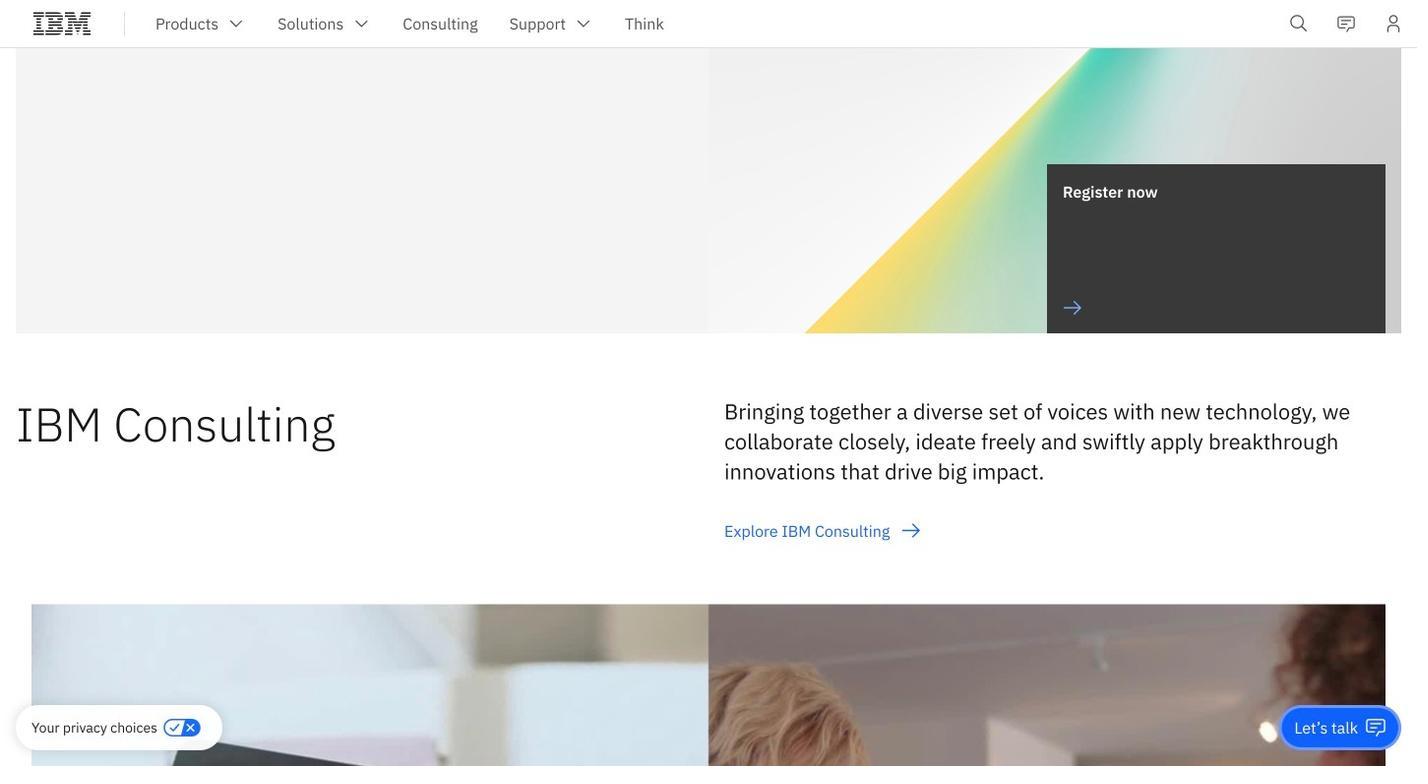 Task type: describe. For each thing, give the bounding box(es) containing it.
your privacy choices element
[[31, 718, 157, 739]]



Task type: locate. For each thing, give the bounding box(es) containing it.
let's talk element
[[1295, 718, 1358, 739]]



